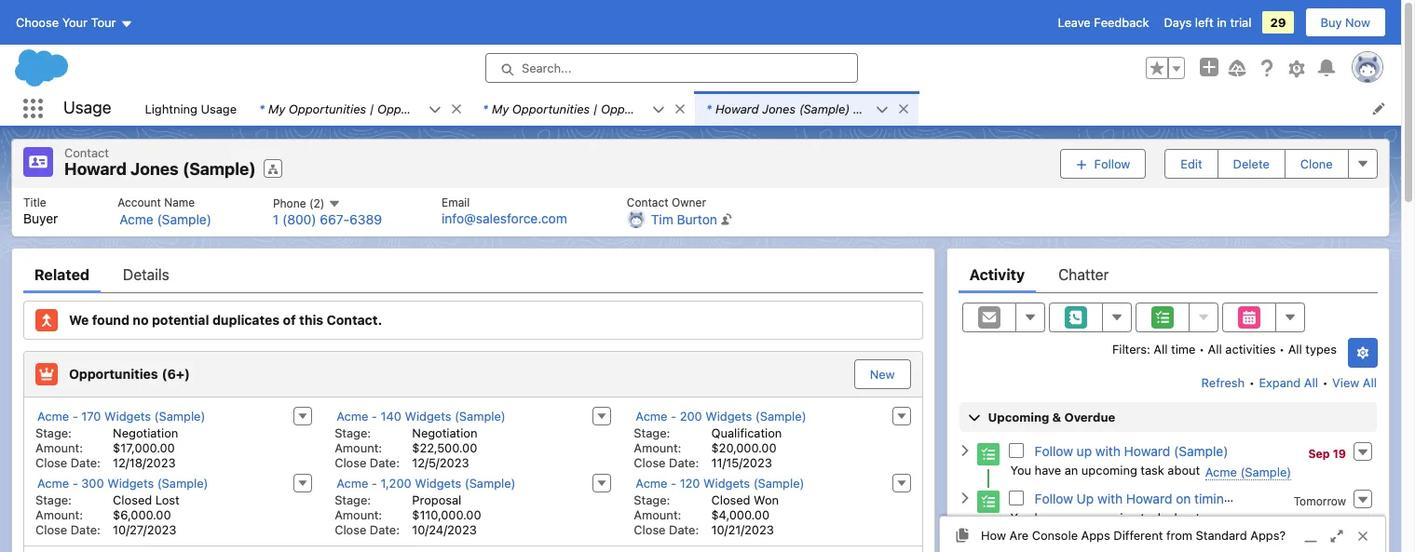 Task type: describe. For each thing, give the bounding box(es) containing it.
acme for acme - 1,200 widgets (sample)
[[337, 476, 368, 491]]

3 list item from the left
[[695, 91, 919, 126]]

contact for contact
[[64, 145, 109, 160]]

my for 1st list item from left
[[268, 101, 285, 116]]

widgets for 300
[[107, 476, 154, 491]]

acme for acme - 200 widgets (sample)
[[636, 409, 668, 423]]

about for you have an upcoming task about
[[1168, 510, 1200, 525]]

expand all button
[[1258, 368, 1319, 397]]

account
[[118, 195, 161, 209]]

you have an upcoming task about
[[1011, 510, 1204, 525]]

opportunities (6+)
[[69, 366, 190, 382]]

my for 2nd list item from the right
[[492, 101, 509, 116]]

acme for acme - 300 widgets (sample)
[[37, 476, 69, 491]]

6389
[[350, 212, 382, 228]]

activity link
[[970, 256, 1025, 293]]

edit
[[1181, 156, 1203, 171]]

name
[[164, 195, 195, 209]]

related tab panel
[[23, 293, 923, 553]]

- for 200
[[671, 409, 677, 423]]

howard up you have an upcoming task about acme (sample)
[[1124, 443, 1171, 459]]

$6,000.00
[[113, 507, 171, 522]]

widgets for 170
[[104, 409, 151, 423]]

170
[[81, 409, 101, 423]]

(sample) inside account name acme (sample)
[[157, 211, 211, 227]]

acme for acme - 140 widgets (sample)
[[337, 409, 368, 423]]

close for $17,000.00 close date:
[[35, 455, 67, 470]]

acme - 120 widgets (sample)
[[636, 476, 804, 491]]

negotiation for $22,500.00 close date:
[[412, 425, 478, 440]]

filters: all time • all activities • all types
[[1112, 341, 1337, 356]]

stage: for acme - 120 widgets (sample)
[[634, 492, 670, 507]]

qualification
[[711, 425, 782, 440]]

related link
[[34, 256, 89, 293]]

* for 1st list item from left
[[259, 101, 265, 116]]

contact image
[[23, 147, 53, 177]]

negotiation amount: for $22,500.00
[[335, 425, 478, 455]]

1 vertical spatial jones
[[130, 159, 179, 179]]

search... button
[[485, 53, 858, 83]]

this
[[299, 312, 323, 328]]

all left types
[[1288, 341, 1302, 356]]

acme - 300 widgets (sample) link
[[37, 476, 208, 491]]

stage: for acme - 200 widgets (sample)
[[634, 425, 670, 440]]

10/24/2023
[[412, 522, 477, 537]]

choose your tour button
[[15, 7, 134, 37]]

acme - 200 widgets (sample) link
[[636, 409, 806, 424]]

up
[[1077, 491, 1094, 506]]

- for 300
[[72, 476, 78, 491]]

10/27/2023
[[113, 522, 177, 537]]

close for $110,000.00 close date:
[[335, 522, 366, 537]]

date: for 10/21/2023
[[669, 522, 699, 537]]

acme for acme - 170 widgets (sample)
[[37, 409, 69, 423]]

title buyer
[[23, 195, 58, 226]]

close for $6,000.00 close date:
[[35, 522, 67, 537]]

your
[[62, 15, 88, 30]]

tomorrow
[[1294, 494, 1346, 508]]

contact for contact owner
[[627, 195, 669, 209]]

upcoming & overdue
[[988, 410, 1116, 424]]

tab list containing activity
[[958, 256, 1378, 293]]

we
[[69, 312, 89, 328]]

date: for 12/18/2023
[[71, 455, 100, 470]]

jones inside list
[[762, 101, 796, 116]]

- for 170
[[72, 409, 78, 423]]

refresh button
[[1201, 368, 1246, 397]]

widgets for 120
[[704, 476, 750, 491]]

details link
[[123, 256, 169, 293]]

we found no potential duplicates of this contact.
[[69, 312, 382, 328]]

from
[[1166, 529, 1193, 543]]

howard up account
[[64, 159, 127, 179]]

qualification amount:
[[634, 425, 782, 455]]

$4,000.00
[[711, 507, 770, 522]]

$110,000.00
[[412, 507, 481, 522]]

acme - 1,200 widgets (sample)
[[337, 476, 516, 491]]

with for up
[[1096, 443, 1121, 459]]

date: for 12/5/2023
[[370, 455, 400, 470]]

acme - 120 widgets (sample) link
[[636, 476, 804, 491]]

10/21/2023
[[711, 522, 774, 537]]

amount: inside 'closed won amount:'
[[634, 507, 681, 522]]

$20,000.00 close date:
[[634, 440, 777, 470]]

widgets for 140
[[405, 409, 451, 423]]

all right the view
[[1363, 375, 1377, 390]]

about for you have an upcoming task about acme (sample)
[[1168, 463, 1200, 478]]

200
[[680, 409, 702, 423]]

have for you have an upcoming task about
[[1035, 510, 1061, 525]]

3 | from the left
[[853, 101, 858, 116]]

days
[[1164, 15, 1192, 30]]

$17,000.00
[[113, 440, 175, 455]]

| for 2nd list item from the right
[[593, 101, 598, 116]]

activities
[[1226, 341, 1276, 356]]

email info@salesforce.com
[[442, 195, 567, 226]]

(2)
[[309, 196, 325, 210]]

howard inside list item
[[716, 101, 759, 116]]

won
[[754, 492, 779, 507]]

proposal amount:
[[335, 492, 462, 522]]

2 horizontal spatial contact
[[861, 101, 906, 116]]

stage: for acme - 1,200 widgets (sample)
[[335, 492, 371, 507]]

you for you have an upcoming task about
[[1011, 510, 1032, 525]]

stage: for acme - 140 widgets (sample)
[[335, 425, 371, 440]]

choose your tour
[[16, 15, 116, 30]]

acme inside account name acme (sample)
[[120, 211, 153, 227]]

follow button
[[1060, 149, 1146, 179]]

related
[[34, 266, 89, 283]]

upcoming for you have an upcoming task about
[[1082, 510, 1137, 525]]

found
[[92, 312, 129, 328]]

view
[[1333, 375, 1360, 390]]

follow up with howard (sample)
[[1035, 443, 1228, 459]]

11/15/2023
[[711, 455, 772, 470]]

negotiation for $17,000.00 close date:
[[113, 425, 178, 440]]

1 (800) 667-6389 link
[[273, 212, 382, 228]]

acme - 170 widgets (sample) link
[[37, 409, 205, 424]]

of
[[283, 312, 296, 328]]

apps?
[[1251, 529, 1286, 543]]

tour
[[91, 15, 116, 30]]

acme inside you have an upcoming task about acme (sample)
[[1205, 464, 1237, 479]]

list for leave feedback link
[[134, 91, 1401, 126]]

29
[[1270, 15, 1286, 30]]

amount: inside closed lost amount:
[[35, 507, 83, 522]]

follow up with howard on timing (sample) link
[[1035, 490, 1290, 506]]

amount: for $20,000.00 close date:
[[634, 440, 681, 455]]

standard
[[1196, 529, 1247, 543]]

sep 19
[[1309, 447, 1346, 461]]

stage: for acme - 170 widgets (sample)
[[35, 425, 72, 440]]

1,200
[[381, 476, 412, 491]]

upcoming
[[988, 410, 1049, 424]]

(800)
[[282, 212, 316, 228]]

stage: for acme - 300 widgets (sample)
[[35, 492, 72, 507]]

contact.
[[327, 312, 382, 328]]

refresh
[[1202, 375, 1245, 390]]

leave feedback link
[[1058, 15, 1149, 30]]

opportunities image
[[35, 363, 58, 385]]

all right the expand
[[1304, 375, 1318, 390]]

close for $4,000.00 close date:
[[634, 522, 666, 537]]

12/5/2023
[[412, 455, 469, 470]]

date: for 11/15/2023
[[669, 455, 699, 470]]

upcoming for you have an upcoming task about acme (sample)
[[1082, 463, 1137, 478]]

1 (800) 667-6389
[[273, 212, 382, 228]]

buy
[[1321, 15, 1342, 30]]

acme (sample) link for upcoming
[[1205, 464, 1292, 480]]

date: for 10/24/2023
[[370, 522, 400, 537]]

300
[[81, 476, 104, 491]]



Task type: locate. For each thing, give the bounding box(es) containing it.
0 horizontal spatial usage
[[63, 98, 111, 118]]

negotiation amount: down acme - 170 widgets (sample) link
[[35, 425, 178, 455]]

acme (sample) link
[[120, 211, 211, 228], [1205, 464, 1292, 480]]

• left the expand
[[1249, 375, 1255, 390]]

an
[[1065, 463, 1078, 478], [1065, 510, 1078, 525]]

1 vertical spatial task
[[1141, 510, 1165, 525]]

trial
[[1230, 15, 1252, 30]]

1 horizontal spatial contact
[[627, 195, 669, 209]]

title
[[23, 195, 46, 209]]

widgets for 200
[[706, 409, 752, 423]]

all left time
[[1154, 341, 1168, 356]]

close up closed lost amount:
[[35, 455, 67, 470]]

0 vertical spatial have
[[1035, 463, 1061, 478]]

stage: down '$20,000.00 close date:'
[[634, 492, 670, 507]]

date: up 1,200
[[370, 455, 400, 470]]

1 horizontal spatial tab list
[[958, 256, 1378, 293]]

close for $22,500.00 close date:
[[335, 455, 366, 470]]

different
[[1114, 529, 1163, 543]]

have up 'console'
[[1035, 510, 1061, 525]]

an for you have an upcoming task about
[[1065, 510, 1078, 525]]

2 * from the left
[[483, 101, 488, 116]]

- left 1,200
[[372, 476, 377, 491]]

| for 1st list item from left
[[370, 101, 374, 116]]

all right time
[[1208, 341, 1222, 356]]

1 horizontal spatial negotiation
[[412, 425, 478, 440]]

upcoming
[[1082, 463, 1137, 478], [1082, 510, 1137, 525]]

1 an from the top
[[1065, 463, 1078, 478]]

2 vertical spatial follow
[[1035, 491, 1073, 506]]

search...
[[522, 61, 572, 75]]

2 upcoming from the top
[[1082, 510, 1137, 525]]

- inside acme - 1,200 widgets (sample) link
[[372, 476, 377, 491]]

stage: down acme - 200 widgets (sample) link
[[634, 425, 670, 440]]

with for up
[[1098, 491, 1123, 506]]

activity
[[970, 266, 1025, 283]]

chatter
[[1059, 266, 1109, 283]]

howard down "search..." button
[[716, 101, 759, 116]]

details
[[123, 266, 169, 283]]

- for 1,200
[[372, 476, 377, 491]]

close
[[35, 455, 67, 470], [335, 455, 366, 470], [634, 455, 666, 470], [35, 522, 67, 537], [335, 522, 366, 537], [634, 522, 666, 537]]

negotiation amount: down acme - 140 widgets (sample) link
[[335, 425, 478, 455]]

* for 2nd list item from the right
[[483, 101, 488, 116]]

tab list down info@salesforce.com link
[[23, 256, 923, 293]]

- for 140
[[372, 409, 377, 423]]

2 have from the top
[[1035, 510, 1061, 525]]

acme - 140 widgets (sample)
[[337, 409, 506, 423]]

follow for follow
[[1094, 156, 1130, 171]]

delete button
[[1217, 149, 1286, 179]]

0 vertical spatial with
[[1096, 443, 1121, 459]]

new button
[[854, 359, 911, 389]]

date: inside $22,500.00 close date:
[[370, 455, 400, 470]]

2 task from the top
[[1141, 510, 1165, 525]]

0 horizontal spatial closed
[[113, 492, 152, 507]]

1 vertical spatial about
[[1168, 510, 1200, 525]]

you right task icon
[[1011, 463, 1032, 478]]

2 vertical spatial contact
[[627, 195, 669, 209]]

closed inside 'closed won amount:'
[[711, 492, 751, 507]]

2 tab list from the left
[[958, 256, 1378, 293]]

all
[[1154, 341, 1168, 356], [1208, 341, 1222, 356], [1288, 341, 1302, 356], [1304, 375, 1318, 390], [1363, 375, 1377, 390]]

text default image inside phone (2) "dropdown button"
[[328, 198, 341, 211]]

widgets up proposal
[[415, 476, 461, 491]]

• right time
[[1199, 341, 1205, 356]]

1 horizontal spatial usage
[[201, 101, 237, 116]]

close up "proposal amount:"
[[335, 455, 366, 470]]

an for you have an upcoming task about acme (sample)
[[1065, 463, 1078, 478]]

amount: down 170
[[35, 440, 83, 455]]

1 vertical spatial follow
[[1035, 443, 1073, 459]]

1 vertical spatial with
[[1098, 491, 1123, 506]]

0 vertical spatial acme (sample) link
[[120, 211, 211, 228]]

1 you from the top
[[1011, 463, 1032, 478]]

widgets for 1,200
[[415, 476, 461, 491]]

- left 200
[[671, 409, 677, 423]]

you
[[1011, 463, 1032, 478], [1011, 510, 1032, 525]]

widgets down 12/18/2023
[[107, 476, 154, 491]]

1 horizontal spatial *
[[483, 101, 488, 116]]

1 * from the left
[[259, 101, 265, 116]]

negotiation down acme - 140 widgets (sample) link
[[412, 425, 478, 440]]

an inside you have an upcoming task about acme (sample)
[[1065, 463, 1078, 478]]

date: inside $17,000.00 close date:
[[71, 455, 100, 470]]

1 horizontal spatial my
[[492, 101, 509, 116]]

1 negotiation amount: from the left
[[35, 425, 178, 455]]

you for you have an upcoming task about acme (sample)
[[1011, 463, 1032, 478]]

date: up 300 at bottom left
[[71, 455, 100, 470]]

2 about from the top
[[1168, 510, 1200, 525]]

- inside acme - 300 widgets (sample) link
[[72, 476, 78, 491]]

2 my from the left
[[492, 101, 509, 116]]

1 my from the left
[[268, 101, 285, 116]]

0 vertical spatial task
[[1141, 463, 1165, 478]]

list for lightning usage link
[[12, 188, 1389, 236]]

task for you have an upcoming task about
[[1141, 510, 1165, 525]]

0 horizontal spatial |
[[370, 101, 374, 116]]

close inside $6,000.00 close date:
[[35, 522, 67, 537]]

$20,000.00
[[711, 440, 777, 455]]

how
[[981, 529, 1006, 543]]

1 closed from the left
[[113, 492, 152, 507]]

0 horizontal spatial * my opportunities | opportunities
[[259, 101, 455, 116]]

date: up 120
[[669, 455, 699, 470]]

upcoming inside you have an upcoming task about acme (sample)
[[1082, 463, 1137, 478]]

2 an from the top
[[1065, 510, 1078, 525]]

0 vertical spatial follow
[[1094, 156, 1130, 171]]

have inside you have an upcoming task about acme (sample)
[[1035, 463, 1061, 478]]

2 * my opportunities | opportunities from the left
[[483, 101, 679, 116]]

upcoming down follow up with howard (sample) link
[[1082, 463, 1137, 478]]

acme - 200 widgets (sample)
[[636, 409, 806, 423]]

upcoming & overdue button
[[959, 402, 1377, 432]]

buyer
[[23, 210, 58, 226]]

about inside you have an upcoming task about acme (sample)
[[1168, 463, 1200, 478]]

close inside the $4,000.00 close date:
[[634, 522, 666, 537]]

tab list containing related
[[23, 256, 923, 293]]

close down acme - 1,200 widgets (sample) link at the left bottom of page
[[335, 522, 366, 537]]

1 | from the left
[[370, 101, 374, 116]]

1 horizontal spatial negotiation amount:
[[335, 425, 478, 455]]

acme (sample) link down name
[[120, 211, 211, 228]]

12/18/2023
[[113, 455, 176, 470]]

close down acme - 300 widgets (sample) link
[[35, 522, 67, 537]]

closed down acme - 300 widgets (sample) link
[[113, 492, 152, 507]]

1 have from the top
[[1035, 463, 1061, 478]]

2 negotiation amount: from the left
[[335, 425, 478, 455]]

1 vertical spatial you
[[1011, 510, 1032, 525]]

widgets up qualification
[[706, 409, 752, 423]]

negotiation down acme - 170 widgets (sample) link
[[113, 425, 178, 440]]

view all link
[[1332, 368, 1378, 397]]

opportunities inside related tab panel
[[69, 366, 158, 382]]

list item
[[248, 91, 472, 126], [472, 91, 695, 126], [695, 91, 919, 126]]

widgets up "$17,000.00"
[[104, 409, 151, 423]]

close down acme - 120 widgets (sample) link
[[634, 522, 666, 537]]

1 vertical spatial contact
[[64, 145, 109, 160]]

3 * from the left
[[706, 101, 712, 116]]

close inside '$20,000.00 close date:'
[[634, 455, 666, 470]]

• left the view
[[1323, 375, 1328, 390]]

lost
[[155, 492, 180, 507]]

$17,000.00 close date:
[[35, 440, 175, 470]]

info@salesforce.com link
[[442, 210, 567, 226]]

closed for closed won
[[711, 492, 751, 507]]

1 horizontal spatial * my opportunities | opportunities
[[483, 101, 679, 116]]

overdue
[[1065, 410, 1116, 424]]

usage left lightning
[[63, 98, 111, 118]]

1 upcoming from the top
[[1082, 463, 1137, 478]]

1 negotiation from the left
[[113, 425, 178, 440]]

acme left 1,200
[[337, 476, 368, 491]]

$22,500.00
[[412, 440, 477, 455]]

chatter link
[[1059, 256, 1109, 293]]

phone (2)
[[273, 196, 328, 210]]

stage: down $22,500.00 close date:
[[335, 492, 371, 507]]

0 vertical spatial jones
[[762, 101, 796, 116]]

- inside acme - 170 widgets (sample) link
[[72, 409, 78, 423]]

up
[[1077, 443, 1092, 459]]

date: down 120
[[669, 522, 699, 537]]

are
[[1010, 529, 1029, 543]]

list containing buyer
[[12, 188, 1389, 236]]

expand
[[1259, 375, 1301, 390]]

0 horizontal spatial negotiation amount:
[[35, 425, 178, 455]]

0 horizontal spatial acme (sample) link
[[120, 211, 211, 228]]

task inside you have an upcoming task about acme (sample)
[[1141, 463, 1165, 478]]

&
[[1053, 410, 1061, 424]]

0 vertical spatial list
[[134, 91, 1401, 126]]

stage: down $17,000.00 close date:
[[35, 492, 72, 507]]

1 horizontal spatial |
[[593, 101, 598, 116]]

date: inside the $4,000.00 close date:
[[669, 522, 699, 537]]

widgets down the 11/15/2023 at the bottom of page
[[704, 476, 750, 491]]

0 vertical spatial upcoming
[[1082, 463, 1137, 478]]

2 you from the top
[[1011, 510, 1032, 525]]

120
[[680, 476, 700, 491]]

0 horizontal spatial tab list
[[23, 256, 923, 293]]

group
[[1146, 57, 1185, 79]]

tab list
[[23, 256, 923, 293], [958, 256, 1378, 293]]

0 horizontal spatial negotiation
[[113, 425, 178, 440]]

follow for follow up with howard (sample)
[[1035, 443, 1073, 459]]

owner
[[672, 195, 706, 209]]

time
[[1171, 341, 1196, 356]]

1 list item from the left
[[248, 91, 472, 126]]

1 horizontal spatial closed
[[711, 492, 751, 507]]

- inside acme - 140 widgets (sample) link
[[372, 409, 377, 423]]

amount: for $110,000.00 close date:
[[335, 507, 382, 522]]

have down upcoming & overdue
[[1035, 463, 1061, 478]]

duplicates
[[212, 312, 280, 328]]

- left 300 at bottom left
[[72, 476, 78, 491]]

task down follow up with howard (sample) link
[[1141, 463, 1165, 478]]

$22,500.00 close date:
[[335, 440, 477, 470]]

- left 170
[[72, 409, 78, 423]]

date: down 1,200
[[370, 522, 400, 537]]

1 vertical spatial have
[[1035, 510, 1061, 525]]

tab list up time
[[958, 256, 1378, 293]]

amount: for $17,000.00 close date:
[[35, 440, 83, 455]]

amount:
[[35, 440, 83, 455], [335, 440, 382, 455], [634, 440, 681, 455], [35, 507, 83, 522], [335, 507, 382, 522], [634, 507, 681, 522]]

0 horizontal spatial contact
[[64, 145, 109, 160]]

amount: inside "proposal amount:"
[[335, 507, 382, 522]]

task for you have an upcoming task about acme (sample)
[[1141, 463, 1165, 478]]

follow up with howard (sample) link
[[1035, 443, 1228, 459]]

acme - 140 widgets (sample) link
[[337, 409, 506, 424]]

2 closed from the left
[[711, 492, 751, 507]]

about up from
[[1168, 510, 1200, 525]]

1 about from the top
[[1168, 463, 1200, 478]]

acme - 1,200 widgets (sample) link
[[337, 476, 516, 491]]

feedback
[[1094, 15, 1149, 30]]

usage inside lightning usage link
[[201, 101, 237, 116]]

1
[[273, 212, 279, 228]]

left
[[1195, 15, 1214, 30]]

with right up
[[1096, 443, 1121, 459]]

closed for closed lost
[[113, 492, 152, 507]]

acme up timing
[[1205, 464, 1237, 479]]

stage:
[[35, 425, 72, 440], [335, 425, 371, 440], [634, 425, 670, 440], [35, 492, 72, 507], [335, 492, 371, 507], [634, 492, 670, 507]]

(6+)
[[162, 366, 190, 382]]

$6,000.00 close date:
[[35, 507, 171, 537]]

list
[[134, 91, 1401, 126], [12, 188, 1389, 236]]

- inside acme - 120 widgets (sample) link
[[671, 476, 677, 491]]

close inside $22,500.00 close date:
[[335, 455, 366, 470]]

1 vertical spatial upcoming
[[1082, 510, 1137, 525]]

1 vertical spatial an
[[1065, 510, 1078, 525]]

- inside acme - 200 widgets (sample) link
[[671, 409, 677, 423]]

* for 3rd list item from left
[[706, 101, 712, 116]]

acme (sample) link for (sample)
[[120, 211, 211, 228]]

amount: down 200
[[634, 440, 681, 455]]

667-
[[320, 212, 350, 228]]

tim burton
[[651, 211, 717, 227]]

acme down account
[[120, 211, 153, 227]]

now
[[1345, 15, 1371, 30]]

• right activities
[[1279, 341, 1285, 356]]

widgets up $22,500.00
[[405, 409, 451, 423]]

close inside the $110,000.00 close date:
[[335, 522, 366, 537]]

acme left 200
[[636, 409, 668, 423]]

have for you have an upcoming task about acme (sample)
[[1035, 463, 1061, 478]]

acme - 170 widgets (sample)
[[37, 409, 205, 423]]

list containing lightning usage
[[134, 91, 1401, 126]]

acme left 170
[[37, 409, 69, 423]]

2 horizontal spatial |
[[853, 101, 858, 116]]

upcoming up apps
[[1082, 510, 1137, 525]]

follow inside button
[[1094, 156, 1130, 171]]

howard down you have an upcoming task about acme (sample)
[[1126, 491, 1173, 506]]

widgets
[[104, 409, 151, 423], [405, 409, 451, 423], [706, 409, 752, 423], [107, 476, 154, 491], [415, 476, 461, 491], [704, 476, 750, 491]]

1 horizontal spatial acme (sample) link
[[1205, 464, 1292, 480]]

1 * my opportunities | opportunities from the left
[[259, 101, 455, 116]]

close inside $17,000.00 close date:
[[35, 455, 67, 470]]

usage right lightning
[[201, 101, 237, 116]]

lightning usage
[[145, 101, 237, 116]]

amount: down 1,200
[[335, 507, 382, 522]]

task image
[[977, 491, 999, 513]]

1 vertical spatial acme (sample) link
[[1205, 464, 1292, 480]]

buy now button
[[1305, 7, 1386, 37]]

date: inside $6,000.00 close date:
[[71, 522, 100, 537]]

1 tab list from the left
[[23, 256, 923, 293]]

tim
[[651, 211, 673, 227]]

2 negotiation from the left
[[412, 425, 478, 440]]

text default image
[[450, 102, 463, 115], [674, 102, 687, 115], [897, 102, 910, 115], [429, 103, 442, 116], [328, 198, 341, 211]]

close up 'closed won amount:'
[[634, 455, 666, 470]]

date: inside the $110,000.00 close date:
[[370, 522, 400, 537]]

about
[[1168, 463, 1200, 478], [1168, 510, 1200, 525]]

0 vertical spatial an
[[1065, 463, 1078, 478]]

negotiation amount: for $17,000.00
[[35, 425, 178, 455]]

filters:
[[1112, 341, 1151, 356]]

19
[[1333, 447, 1346, 461]]

potential
[[152, 312, 209, 328]]

days left in trial
[[1164, 15, 1252, 30]]

in
[[1217, 15, 1227, 30]]

- for 120
[[671, 476, 677, 491]]

date: for 10/27/2023
[[71, 522, 100, 537]]

you up the are
[[1011, 510, 1032, 525]]

closed
[[113, 492, 152, 507], [711, 492, 751, 507]]

2 | from the left
[[593, 101, 598, 116]]

lightning
[[145, 101, 198, 116]]

0 horizontal spatial my
[[268, 101, 285, 116]]

date: down 300 at bottom left
[[71, 522, 100, 537]]

leave feedback
[[1058, 15, 1149, 30]]

(sample) inside you have an upcoming task about acme (sample)
[[1241, 464, 1292, 479]]

acme left 120
[[636, 476, 668, 491]]

0 horizontal spatial jones
[[130, 159, 179, 179]]

*
[[259, 101, 265, 116], [483, 101, 488, 116], [706, 101, 712, 116]]

amount: down 300 at bottom left
[[35, 507, 83, 522]]

delete
[[1233, 156, 1270, 171]]

closed down acme - 120 widgets (sample) link
[[711, 492, 751, 507]]

sep
[[1309, 447, 1330, 461]]

- left 140
[[372, 409, 377, 423]]

$110,000.00 close date:
[[335, 507, 481, 537]]

amount: for $22,500.00 close date:
[[335, 440, 382, 455]]

stage: down opportunities icon
[[35, 425, 72, 440]]

buy now
[[1321, 15, 1371, 30]]

•
[[1199, 341, 1205, 356], [1279, 341, 1285, 356], [1249, 375, 1255, 390], [1323, 375, 1328, 390]]

about up on
[[1168, 463, 1200, 478]]

acme left 140
[[337, 409, 368, 423]]

2 horizontal spatial *
[[706, 101, 712, 116]]

acme (sample) link up timing
[[1205, 464, 1292, 480]]

acme for acme - 120 widgets (sample)
[[636, 476, 668, 491]]

0 vertical spatial about
[[1168, 463, 1200, 478]]

0 vertical spatial contact
[[861, 101, 906, 116]]

$4,000.00 close date:
[[634, 507, 770, 537]]

task image
[[977, 443, 999, 466]]

1 vertical spatial list
[[12, 188, 1389, 236]]

amount: down 120
[[634, 507, 681, 522]]

close for $20,000.00 close date:
[[634, 455, 666, 470]]

howard jones (sample)
[[64, 159, 256, 179]]

0 horizontal spatial *
[[259, 101, 265, 116]]

date: inside '$20,000.00 close date:'
[[669, 455, 699, 470]]

amount: inside qualification amount:
[[634, 440, 681, 455]]

0 vertical spatial you
[[1011, 463, 1032, 478]]

follow for follow up with howard on timing (sample)
[[1035, 491, 1073, 506]]

acme left 300 at bottom left
[[37, 476, 69, 491]]

with up you have an upcoming task about
[[1098, 491, 1123, 506]]

stage: down acme - 140 widgets (sample) link
[[335, 425, 371, 440]]

1 task from the top
[[1141, 463, 1165, 478]]

task down follow up with howard on timing (sample)
[[1141, 510, 1165, 525]]

amount: down 140
[[335, 440, 382, 455]]

console
[[1032, 529, 1078, 543]]

closed inside closed lost amount:
[[113, 492, 152, 507]]

you inside you have an upcoming task about acme (sample)
[[1011, 463, 1032, 478]]

1 horizontal spatial jones
[[762, 101, 796, 116]]

- left 120
[[671, 476, 677, 491]]

2 list item from the left
[[472, 91, 695, 126]]



Task type: vqa. For each thing, say whether or not it's contained in the screenshot.
account
yes



